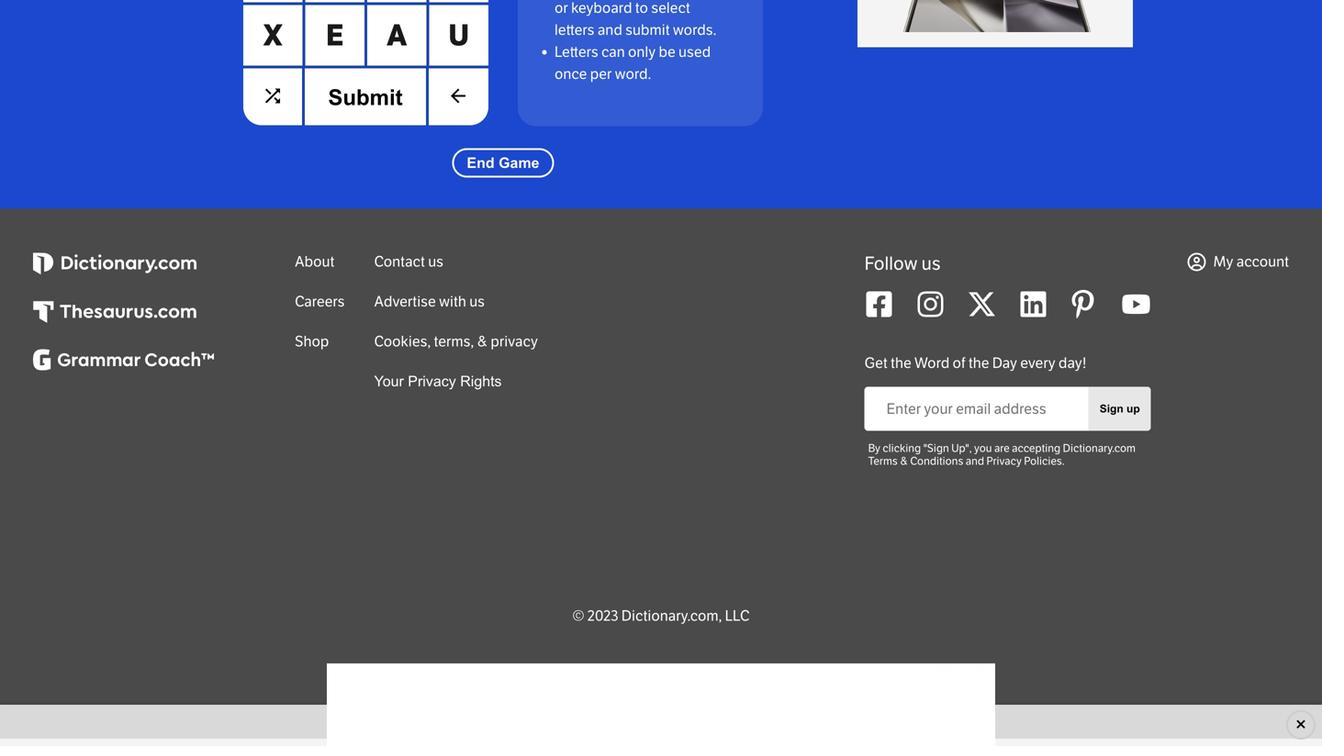 Task type: locate. For each thing, give the bounding box(es) containing it.
contact us link
[[374, 253, 444, 271]]

us
[[428, 253, 444, 271], [922, 253, 941, 275], [470, 293, 485, 311]]

us right the with
[[470, 293, 485, 311]]

advertise with us
[[374, 293, 485, 311]]

twitter image
[[968, 290, 997, 319]]

end game button
[[452, 149, 554, 178]]

dictionary.com,
[[622, 608, 722, 626]]

up
[[1127, 403, 1141, 415]]

the
[[891, 355, 912, 373], [969, 355, 990, 373]]

us for follow us
[[922, 253, 941, 275]]

e
[[326, 18, 344, 53]]

be
[[659, 43, 676, 61]]

get the word of the day every day!
[[865, 355, 1087, 373]]

letters can only be used once per word.
[[555, 43, 711, 83]]

privacy
[[408, 374, 456, 390], [987, 455, 1022, 468]]

0 horizontal spatial the
[[891, 355, 912, 373]]

my account
[[1214, 253, 1290, 271]]

u
[[449, 18, 469, 53]]

conditions
[[911, 455, 964, 468]]

x button
[[243, 5, 303, 66]]

linkedin image
[[1019, 290, 1049, 319]]

once
[[555, 65, 587, 83]]

0 horizontal spatial us
[[428, 253, 444, 271]]

0 horizontal spatial privacy
[[408, 374, 456, 390]]

1 horizontal spatial the
[[969, 355, 990, 373]]

a
[[387, 18, 407, 53]]

privacy right your
[[408, 374, 456, 390]]

©
[[573, 608, 585, 626]]

about link
[[295, 253, 335, 271]]

submit button
[[302, 69, 429, 126]]

&
[[477, 333, 488, 351], [900, 455, 908, 468]]

2 horizontal spatial us
[[922, 253, 941, 275]]

the right get
[[891, 355, 912, 373]]

privacy right and
[[987, 455, 1022, 468]]

about
[[295, 253, 335, 271]]

"sign
[[924, 442, 950, 455]]

account
[[1237, 253, 1290, 271]]

by clicking "sign up", you are accepting dictionary.com terms & conditions and privacy policies.
[[869, 442, 1136, 468]]

2 the from the left
[[969, 355, 990, 373]]

1 horizontal spatial privacy
[[987, 455, 1022, 468]]

pinterest image
[[1071, 290, 1100, 319]]

0 vertical spatial privacy
[[408, 374, 456, 390]]

letters
[[555, 43, 599, 61]]

you
[[975, 442, 993, 455]]

us for contact us
[[428, 253, 444, 271]]

1 vertical spatial &
[[900, 455, 908, 468]]

shop link
[[295, 333, 329, 351]]

word
[[915, 355, 950, 373]]

facebook image
[[865, 290, 894, 319]]

can
[[602, 43, 625, 61]]

contact us
[[374, 253, 444, 271]]

advertise with us link
[[374, 293, 485, 311]]

per
[[590, 65, 612, 83]]

my
[[1214, 253, 1234, 271]]

Enter your email address text field
[[865, 393, 1089, 426]]

follow us
[[865, 253, 941, 275]]

us right follow
[[922, 253, 941, 275]]

careers
[[295, 293, 345, 311]]

1 vertical spatial privacy
[[987, 455, 1022, 468]]

a button
[[367, 5, 427, 66]]

the right of
[[969, 355, 990, 373]]

0 horizontal spatial &
[[477, 333, 488, 351]]

0 vertical spatial &
[[477, 333, 488, 351]]

end game
[[467, 155, 540, 171]]

day
[[993, 355, 1018, 373]]

instagram image
[[916, 290, 946, 319]]

every
[[1021, 355, 1056, 373]]

1 horizontal spatial &
[[900, 455, 908, 468]]

us right contact
[[428, 253, 444, 271]]

& right the 'terms'
[[900, 455, 908, 468]]

& right terms,
[[477, 333, 488, 351]]



Task type: describe. For each thing, give the bounding box(es) containing it.
day!
[[1059, 355, 1087, 373]]

grammarcoach.com image
[[33, 350, 214, 372]]

careers link
[[295, 293, 345, 311]]

privacy
[[491, 333, 538, 351]]

privacy inside by clicking "sign up", you are accepting dictionary.com terms & conditions and privacy policies.
[[987, 455, 1022, 468]]

llc
[[725, 608, 750, 626]]

& inside by clicking "sign up", you are accepting dictionary.com terms & conditions and privacy policies.
[[900, 455, 908, 468]]

clicking
[[883, 442, 921, 455]]

used
[[679, 43, 711, 61]]

follow
[[865, 253, 918, 275]]

e button
[[305, 5, 365, 66]]

advertisement element
[[327, 664, 996, 747]]

youtube image
[[1122, 290, 1152, 319]]

your
[[374, 374, 404, 390]]

accepting
[[1012, 442, 1061, 455]]

my account link
[[1188, 253, 1290, 272]]

your privacy rights
[[374, 374, 502, 390]]

© 2023 dictionary.com, llc
[[573, 608, 750, 626]]

1 horizontal spatial us
[[470, 293, 485, 311]]

https://www.thesaurus.com image
[[33, 301, 196, 324]]

get
[[865, 355, 888, 373]]

sign up
[[1100, 403, 1141, 415]]

only
[[628, 43, 656, 61]]

u button
[[429, 5, 489, 66]]

and
[[966, 455, 985, 468]]

your privacy rights button
[[374, 373, 502, 391]]

sign up button
[[1089, 387, 1152, 431]]

cookies, terms, & privacy
[[374, 333, 538, 351]]

dictionary.com
[[1063, 442, 1136, 455]]

cookies, terms, & privacy link
[[374, 333, 538, 351]]

2023
[[588, 608, 619, 626]]

x
[[263, 18, 283, 53]]

of
[[953, 355, 966, 373]]

privacy inside button
[[408, 374, 456, 390]]

sign
[[1100, 403, 1124, 415]]

terms
[[869, 455, 898, 468]]

end
[[467, 155, 495, 171]]

are
[[995, 442, 1010, 455]]

game
[[499, 155, 540, 171]]

with
[[439, 293, 467, 311]]

https://www.dictionary.com image
[[33, 253, 196, 275]]

rights
[[460, 374, 502, 390]]

word.
[[615, 65, 652, 83]]

terms,
[[434, 333, 474, 351]]

contact
[[374, 253, 425, 271]]

up",
[[952, 442, 972, 455]]

submit
[[328, 85, 403, 110]]

cookies,
[[374, 333, 431, 351]]

terms & conditions and privacy policies. link
[[869, 455, 1065, 468]]

by
[[869, 442, 881, 455]]

advertise
[[374, 293, 436, 311]]

shop
[[295, 333, 329, 351]]

1 the from the left
[[891, 355, 912, 373]]

policies.
[[1025, 455, 1065, 468]]



Task type: vqa. For each thing, say whether or not it's contained in the screenshot.
Us for Contact us
yes



